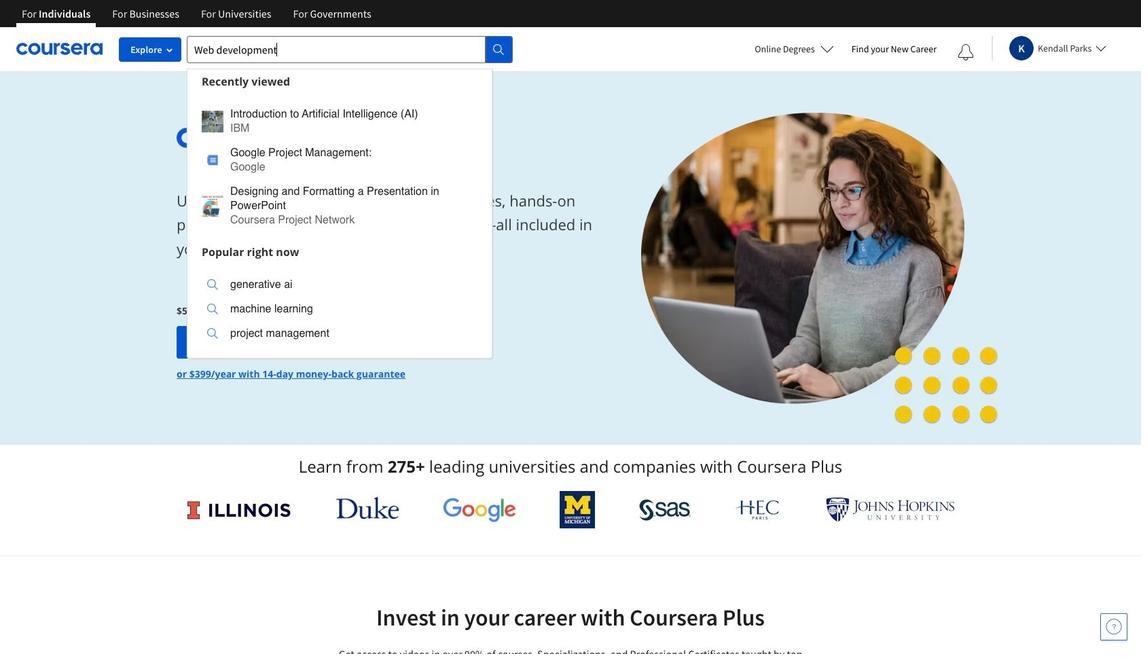 Task type: locate. For each thing, give the bounding box(es) containing it.
banner navigation
[[11, 0, 382, 27]]

autocomplete results list box
[[187, 68, 493, 358]]

1 vertical spatial list box
[[188, 264, 492, 358]]

coursera image
[[16, 38, 103, 60]]

google image
[[443, 497, 516, 523]]

johns hopkins university image
[[826, 497, 955, 523]]

university of illinois at urbana-champaign image
[[186, 499, 292, 521]]

list box
[[188, 93, 492, 240], [188, 264, 492, 358]]

suggestion image image
[[202, 110, 224, 132], [207, 155, 218, 165], [202, 195, 224, 217], [207, 279, 218, 290], [207, 304, 218, 315], [207, 328, 218, 339]]

0 vertical spatial list box
[[188, 93, 492, 240]]

sas image
[[639, 499, 691, 521]]

hec paris image
[[735, 496, 782, 524]]

None search field
[[187, 36, 513, 358]]



Task type: describe. For each thing, give the bounding box(es) containing it.
duke university image
[[336, 497, 399, 519]]

What do you want to learn? text field
[[187, 36, 486, 63]]

2 list box from the top
[[188, 264, 492, 358]]

coursera plus image
[[177, 128, 383, 148]]

1 list box from the top
[[188, 93, 492, 240]]

help center image
[[1106, 619, 1122, 635]]

university of michigan image
[[560, 491, 595, 529]]



Task type: vqa. For each thing, say whether or not it's contained in the screenshot.
support
no



